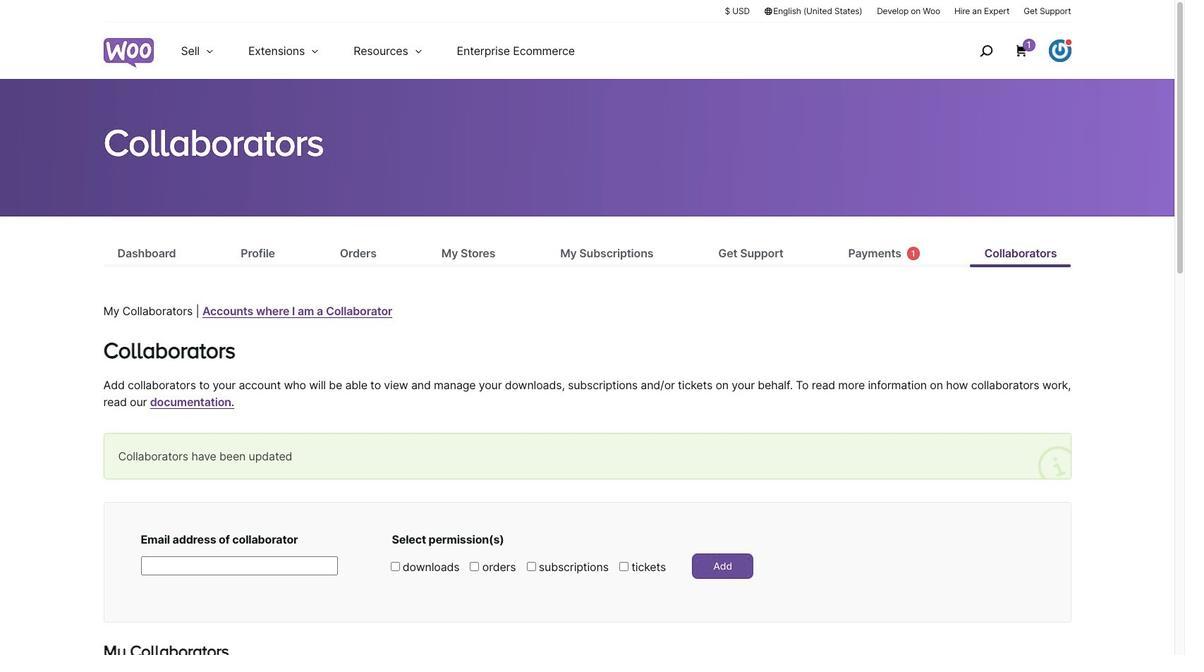 Task type: describe. For each thing, give the bounding box(es) containing it.
search image
[[975, 40, 997, 62]]



Task type: locate. For each thing, give the bounding box(es) containing it.
None checkbox
[[391, 562, 400, 572], [470, 562, 479, 572], [391, 562, 400, 572], [470, 562, 479, 572]]

open account menu image
[[1049, 40, 1071, 62]]

service navigation menu element
[[949, 28, 1071, 74]]

None checkbox
[[527, 562, 536, 572], [619, 562, 629, 572], [527, 562, 536, 572], [619, 562, 629, 572]]



